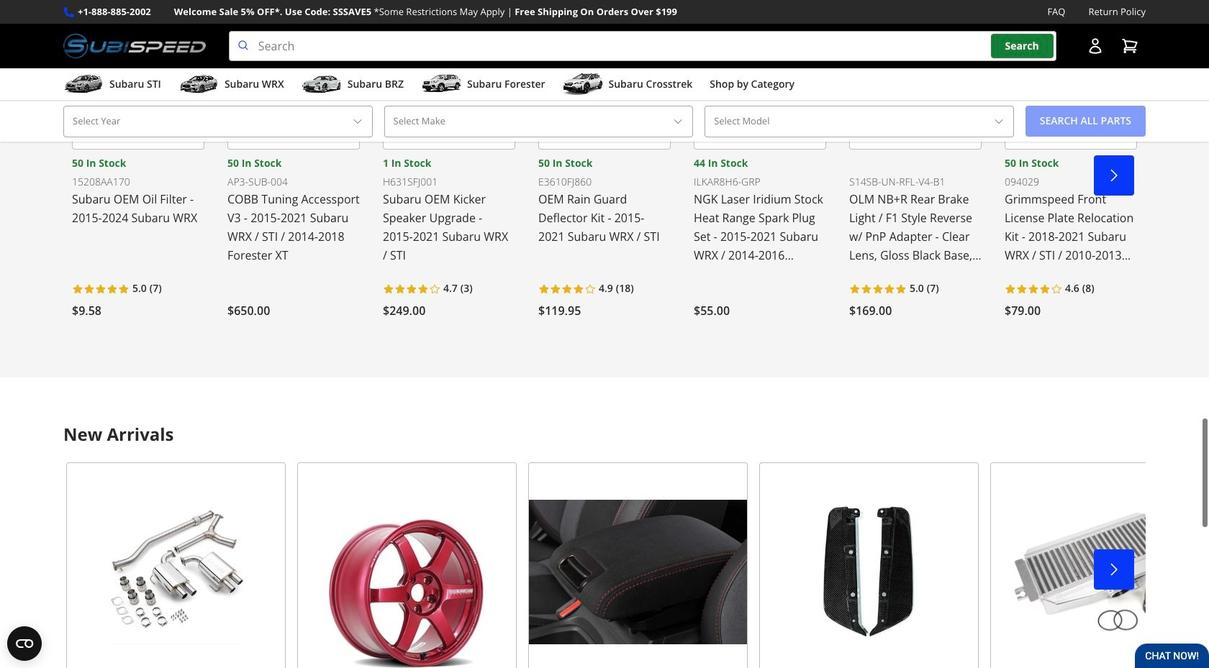 Task type: vqa. For each thing, say whether or not it's contained in the screenshot.
Apply to the top
no



Task type: locate. For each thing, give the bounding box(es) containing it.
subaru oem kicker speaker upgrade - 2015-2021 subaru wrx / sti image
[[383, 8, 516, 150]]

Select Make button
[[384, 106, 693, 137]]

subj2010vc001 subaru ultrasuede center armrest extension - 2022+ subaru wrx, image
[[528, 463, 748, 669]]

a subaru sti thumbnail image image
[[63, 74, 104, 95]]

cobb tuning accessport v3 - 2015-2021 subaru wrx / sti / 2014-2018 forester xt image
[[228, 8, 360, 150]]

select year image
[[352, 116, 363, 127]]

Select Year button
[[63, 106, 373, 137]]

a subaru forester thumbnail image image
[[421, 74, 462, 95]]

grm113049 grimmspeed top mount intercooler 2022+ subaru wrx, image
[[991, 463, 1210, 669]]

grimmspeed front license plate relocation kit - 2018-2021 subaru wrx / sti / 2010-2013 legacy / 2013-2016 scion fr-s / 2013-2021 subaru brz / 2017-2021 toyota 86 image
[[1005, 8, 1138, 150]]

cob516100 cobb tuning 3in stainless steel vb cat back exhaust system 22+ subaru wrx, image
[[66, 463, 286, 669]]

subaru oem oil filter - 2015-2024 subaru wrx image
[[72, 8, 204, 150]]



Task type: describe. For each thing, give the bounding box(es) containing it.
a subaru brz thumbnail image image
[[302, 74, 342, 95]]

search input field
[[229, 31, 1057, 61]]

a subaru crosstrek thumbnail image image
[[563, 74, 603, 95]]

oem rain guard deflector kit - 2015-2021 subaru wrx / sti image
[[539, 8, 671, 150]]

a subaru wrx thumbnail image image
[[178, 74, 219, 95]]

olmb.47011.1 olm s style carbon fiber rear spats - 2022+ subaru wrx, image
[[760, 463, 979, 669]]

select model image
[[993, 116, 1005, 127]]

vlkwvdgy41ehr volk te37 saga hyper red 18x10 +41 - 2015+ wrx / 2015+ stix4, image
[[297, 463, 517, 669]]

select make image
[[673, 116, 684, 127]]

olm nb+r rear brake light / f1 style reverse w/ pnp adapter - clear lens, gloss black base, white bar - 2015-2021 subaru wrx / sti image
[[850, 8, 982, 150]]

button image
[[1087, 38, 1104, 55]]

ngk laser iridium stock heat range spark plug set - 2015-2021 subaru wrx / 2014-2016 forester xt image
[[694, 8, 827, 150]]

open widget image
[[7, 627, 42, 662]]

Select Model button
[[705, 106, 1014, 137]]

subispeed logo image
[[63, 31, 206, 61]]



